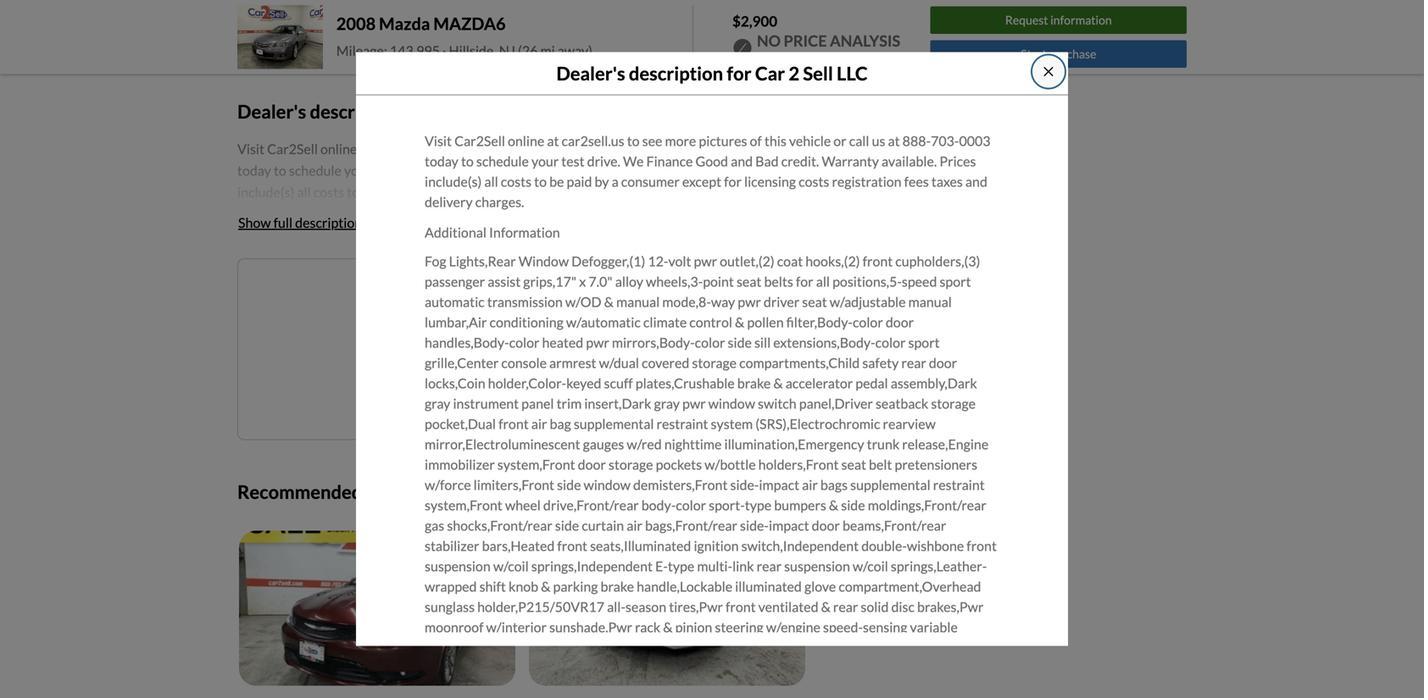 Task type: vqa. For each thing, say whether or not it's contained in the screenshot.
The Answers associated with Cargurus
no



Task type: locate. For each thing, give the bounding box(es) containing it.
0 horizontal spatial be
[[362, 184, 377, 200]]

taxes for visit car2sell online at car2sell.us to see more pictures of this vehicle or call us at 888-703-0003 today to schedule your test drive. we finance good and bad credit. warranty available. prices include(s) all costs to be paid by a consumer except for licensing costs registration fees taxes and delivery charges.
[[932, 174, 963, 190]]

consumer inside visit car2sell online at car2sell.us to see more pictures of this vehicle or call us at 888-703-0003 today to schedule your test drive. we finance good and bad credit. warranty available. prices include(s) all costs to be paid by a consumer except for licensing costs registration fees taxes and delivery charges.
[[621, 174, 680, 190]]

1 horizontal spatial test
[[561, 153, 585, 170]]

online for visit car2sell online at car2sell.us to see more pictures of this vehicle or call us at 888-703-0003 today to schedule your test drive. we finance good and bad credit. warranty available. prices include(s) all costs to be paid by a consumer except for licensing costs registration fees taxes and delivery charges. additional information
[[320, 141, 357, 157]]

0 horizontal spatial w/coil
[[493, 558, 529, 575]]

door up "assembly,dark"
[[929, 355, 957, 371]]

prices for visit car2sell online at car2sell.us to see more pictures of this vehicle or call us at 888-703-0003 today to schedule your test drive. we finance good and bad credit. warranty available. prices include(s) all costs to be paid by a consumer except for licensing costs registration fees taxes and delivery charges. additional information
[[752, 162, 789, 179]]

steering
[[715, 619, 764, 636]]

credit. inside visit car2sell online at car2sell.us to see more pictures of this vehicle or call us at 888-703-0003 today to schedule your test drive. we finance good and bad credit. warranty available. prices include(s) all costs to be paid by a consumer except for licensing costs registration fees taxes and delivery charges. additional information
[[594, 162, 632, 179]]

0 horizontal spatial air
[[531, 416, 547, 433]]

of
[[750, 133, 762, 149], [563, 141, 575, 157], [473, 288, 486, 305], [650, 391, 659, 404]]

0003 inside visit car2sell online at car2sell.us to see more pictures of this vehicle or call us at 888-703-0003 today to schedule your test drive. we finance good and bad credit. warranty available. prices include(s) all costs to be paid by a consumer except for licensing costs registration fees taxes and delivery charges. additional information
[[772, 141, 803, 157]]

vehicle inside visit car2sell online at car2sell.us to see more pictures of this vehicle or call us at 888-703-0003 today to schedule your test drive. we finance good and bad credit. warranty available. prices include(s) all costs to be paid by a consumer except for licensing costs registration fees taxes and delivery charges.
[[789, 133, 831, 149]]

0 vertical spatial rear
[[902, 355, 926, 371]]

all up additional information on the left top
[[484, 174, 498, 190]]

more for visit car2sell online at car2sell.us to see more pictures of this vehicle or call us at 888-703-0003 today to schedule your test drive. we finance good and bad credit. warranty available. prices include(s) all costs to be paid by a consumer except for licensing costs registration fees taxes and delivery charges. additional information
[[478, 141, 509, 157]]

terms
[[621, 391, 648, 404]]

1 horizontal spatial vehicle
[[789, 133, 831, 149]]

shift
[[479, 579, 506, 595]]

online inside visit car2sell online at car2sell.us to see more pictures of this vehicle or call us at 888-703-0003 today to schedule your test drive. we finance good and bad credit. warranty available. prices include(s) all costs to be paid by a consumer except for licensing costs registration fees taxes and delivery charges.
[[508, 133, 545, 149]]

charges. for visit car2sell online at car2sell.us to see more pictures of this vehicle or call us at 888-703-0003 today to schedule your test drive. we finance good and bad credit. warranty available. prices include(s) all costs to be paid by a consumer except for licensing costs registration fees taxes and delivery charges.
[[475, 194, 524, 210]]

sport
[[940, 274, 971, 290], [908, 335, 940, 351]]

schedule
[[476, 153, 529, 170], [289, 162, 342, 179]]

dealer's for dealer's description
[[237, 100, 306, 122]]

this inside visit car2sell online at car2sell.us to see more pictures of this vehicle or call us at 888-703-0003 today to schedule your test drive. we finance good and bad credit. warranty available. prices include(s) all costs to be paid by a consumer except for licensing costs registration fees taxes and delivery charges.
[[765, 133, 787, 149]]

trim
[[557, 396, 582, 412]]

door down the gauges at bottom left
[[578, 457, 606, 473]]

information right full
[[302, 227, 373, 244]]

dealer's down the 'away)'
[[556, 62, 625, 84]]

center
[[519, 640, 558, 656]]

seat down steering
[[744, 640, 769, 656]]

1 horizontal spatial rear
[[833, 599, 858, 616]]

1 radio from the left
[[556, 680, 587, 697]]

w/bottle
[[705, 457, 756, 473]]

all inside button
[[273, 33, 287, 49]]

purchase
[[1049, 47, 1097, 61]]

1 vertical spatial description
[[310, 100, 404, 122]]

paid for visit car2sell online at car2sell.us to see more pictures of this vehicle or call us at 888-703-0003 today to schedule your test drive. we finance good and bad credit. warranty available. prices include(s) all costs to be paid by a consumer except for licensing costs registration fees taxes and delivery charges. additional information
[[379, 184, 405, 200]]

be up show full description
[[362, 184, 377, 200]]

0 vertical spatial description
[[629, 62, 723, 84]]

0 horizontal spatial see
[[455, 141, 475, 157]]

available. inside visit car2sell online at car2sell.us to see more pictures of this vehicle or call us at 888-703-0003 today to schedule your test drive. we finance good and bad credit. warranty available. prices include(s) all costs to be paid by a consumer except for licensing costs registration fees taxes and delivery charges. additional information
[[694, 162, 750, 179]]

schedule up show full description
[[289, 162, 342, 179]]

w/interior
[[486, 619, 547, 636]]

& right 'rack'
[[663, 619, 673, 636]]

sport- down steering
[[728, 660, 764, 677]]

car2sell.us inside visit car2sell online at car2sell.us to see more pictures of this vehicle or call us at 888-703-0003 today to schedule your test drive. we finance good and bad credit. warranty available. prices include(s) all costs to be paid by a consumer except for licensing costs registration fees taxes and delivery charges. additional information
[[374, 141, 437, 157]]

1 horizontal spatial suspension
[[784, 558, 850, 575]]

delivery for visit car2sell online at car2sell.us to see more pictures of this vehicle or call us at 888-703-0003 today to schedule your test drive. we finance good and bad credit. warranty available. prices include(s) all costs to be paid by a consumer except for licensing costs registration fees taxes and delivery charges. additional information
[[237, 206, 285, 222]]

1 show from the top
[[238, 33, 271, 49]]

brake up all-
[[601, 579, 634, 595]]

dealer's inside dialog
[[556, 62, 625, 84]]

armrest down sunshade,pwr
[[560, 640, 607, 656]]

charges. inside visit car2sell online at car2sell.us to see more pictures of this vehicle or call us at 888-703-0003 today to schedule your test drive. we finance good and bad credit. warranty available. prices include(s) all costs to be paid by a consumer except for licensing costs registration fees taxes and delivery charges. additional information
[[288, 206, 337, 222]]

taxes for visit car2sell online at car2sell.us to see more pictures of this vehicle or call us at 888-703-0003 today to schedule your test drive. we finance good and bad credit. warranty available. prices include(s) all costs to be paid by a consumer except for licensing costs registration fees taxes and delivery charges. additional information
[[744, 184, 776, 200]]

include(s) for visit car2sell online at car2sell.us to see more pictures of this vehicle or call us at 888-703-0003 today to schedule your test drive. we finance good and bad credit. warranty available. prices include(s) all costs to be paid by a consumer except for licensing costs registration fees taxes and delivery charges.
[[425, 174, 482, 190]]

0003 inside visit car2sell online at car2sell.us to see more pictures of this vehicle or call us at 888-703-0003 today to schedule your test drive. we finance good and bad credit. warranty available. prices include(s) all costs to be paid by a consumer except for licensing costs registration fees taxes and delivery charges.
[[959, 133, 991, 149]]

me for email
[[630, 344, 648, 361]]

system,front up 'limiters,front'
[[497, 457, 575, 473]]

schedule up additional information on the left top
[[476, 153, 529, 170]]

compartments,child
[[739, 355, 860, 371]]

taxes inside visit car2sell online at car2sell.us to see more pictures of this vehicle or call us at 888-703-0003 today to schedule your test drive. we finance good and bad credit. warranty available. prices include(s) all costs to be paid by a consumer except for licensing costs registration fees taxes and delivery charges. additional information
[[744, 184, 776, 200]]

except up the volt
[[682, 174, 722, 190]]

tethers
[[462, 660, 506, 677]]

close modal dealer's description for car 2 sell llc image
[[1042, 65, 1055, 78]]

information up window
[[489, 224, 560, 241]]

1 horizontal spatial good
[[696, 153, 728, 170]]

me inside button
[[630, 344, 648, 361]]

be inside visit car2sell online at car2sell.us to see more pictures of this vehicle or call us at 888-703-0003 today to schedule your test drive. we finance good and bad credit. warranty available. prices include(s) all costs to be paid by a consumer except for licensing costs registration fees taxes and delivery charges. additional information
[[362, 184, 377, 200]]

good inside visit car2sell online at car2sell.us to see more pictures of this vehicle or call us at 888-703-0003 today to schedule your test drive. we finance good and bad credit. warranty available. prices include(s) all costs to be paid by a consumer except for licensing costs registration fees taxes and delivery charges. additional information
[[508, 162, 541, 179]]

your inside visit car2sell online at car2sell.us to see more pictures of this vehicle or call us at 888-703-0003 today to schedule your test drive. we finance good and bad credit. warranty available. prices include(s) all costs to be paid by a consumer except for licensing costs registration fees taxes and delivery charges.
[[532, 153, 559, 170]]

online inside visit car2sell online at car2sell.us to see more pictures of this vehicle or call us at 888-703-0003 today to schedule your test drive. we finance good and bad credit. warranty available. prices include(s) all costs to be paid by a consumer except for licensing costs registration fees taxes and delivery charges. additional information
[[320, 141, 357, 157]]

licensing inside visit car2sell online at car2sell.us to see more pictures of this vehicle or call us at 888-703-0003 today to schedule your test drive. we finance good and bad credit. warranty available. prices include(s) all costs to be paid by a consumer except for licensing costs registration fees taxes and delivery charges. additional information
[[557, 184, 609, 200]]

us inside visit car2sell online at car2sell.us to see more pictures of this vehicle or call us at 888-703-0003 today to schedule your test drive. we finance good and bad credit. warranty available. prices include(s) all costs to be paid by a consumer except for licensing costs registration fees taxes and delivery charges. additional information
[[685, 141, 698, 157]]

0 vertical spatial dealer's
[[556, 62, 625, 84]]

call inside visit car2sell online at car2sell.us to see more pictures of this vehicle or call us at 888-703-0003 today to schedule your test drive. we finance good and bad credit. warranty available. prices include(s) all costs to be paid by a consumer except for licensing costs registration fees taxes and delivery charges. additional information
[[662, 141, 682, 157]]

dealer's description
[[237, 100, 404, 122]]

available. for visit car2sell online at car2sell.us to see more pictures of this vehicle or call us at 888-703-0003 today to schedule your test drive. we finance good and bad credit. warranty available. prices include(s) all costs to be paid by a consumer except for licensing costs registration fees taxes and delivery charges.
[[882, 153, 937, 170]]

us inside visit car2sell online at car2sell.us to see more pictures of this vehicle or call us at 888-703-0003 today to schedule your test drive. we finance good and bad credit. warranty available. prices include(s) all costs to be paid by a consumer except for licensing costs registration fees taxes and delivery charges.
[[872, 133, 885, 149]]

prices inside visit car2sell online at car2sell.us to see more pictures of this vehicle or call us at 888-703-0003 today to schedule your test drive. we finance good and bad credit. warranty available. prices include(s) all costs to be paid by a consumer except for licensing costs registration fees taxes and delivery charges.
[[940, 153, 976, 170]]

w/automatic
[[566, 314, 641, 331]]

1 horizontal spatial w/coil
[[853, 558, 888, 575]]

more
[[665, 133, 696, 149], [478, 141, 509, 157]]

more inside visit car2sell online at car2sell.us to see more pictures of this vehicle or call us at 888-703-0003 today to schedule your test drive. we finance good and bad credit. warranty available. prices include(s) all costs to be paid by a consumer except for licensing costs registration fees taxes and delivery charges.
[[665, 133, 696, 149]]

1 horizontal spatial charges.
[[475, 194, 524, 210]]

0 horizontal spatial suspension
[[425, 558, 491, 575]]

0 horizontal spatial gray
[[425, 396, 450, 412]]

1 vertical spatial me
[[630, 344, 648, 361]]

warranty inside visit car2sell online at car2sell.us to see more pictures of this vehicle or call us at 888-703-0003 today to schedule your test drive. we finance good and bad credit. warranty available. prices include(s) all costs to be paid by a consumer except for licensing costs registration fees taxes and delivery charges.
[[822, 153, 879, 170]]

pictures inside visit car2sell online at car2sell.us to see more pictures of this vehicle or call us at 888-703-0003 today to schedule your test drive. we finance good and bad credit. warranty available. prices include(s) all costs to be paid by a consumer except for licensing costs registration fees taxes and delivery charges.
[[699, 133, 747, 149]]

seat down outlet,(2)
[[737, 274, 762, 290]]

1 horizontal spatial car2sell
[[454, 133, 505, 149]]

wheel
[[505, 497, 541, 514]]

show left full
[[238, 214, 271, 231]]

by inside visit car2sell online at car2sell.us to see more pictures of this vehicle or call us at 888-703-0003 today to schedule your test drive. we finance good and bad credit. warranty available. prices include(s) all costs to be paid by a consumer except for licensing costs registration fees taxes and delivery charges.
[[595, 174, 609, 190]]

me
[[452, 288, 470, 305], [630, 344, 648, 361]]

1 horizontal spatial dealer's
[[556, 62, 625, 84]]

1 w/coil from the left
[[493, 558, 529, 575]]

panel
[[522, 396, 554, 412]]

we inside visit car2sell online at car2sell.us to see more pictures of this vehicle or call us at 888-703-0003 today to schedule your test drive. we finance good and bad credit. warranty available. prices include(s) all costs to be paid by a consumer except for licensing costs registration fees taxes and delivery charges. additional information
[[436, 162, 456, 179]]

0 horizontal spatial brake
[[601, 579, 634, 595]]

storage down w/red
[[609, 457, 653, 473]]

car2sell.us inside visit car2sell online at car2sell.us to see more pictures of this vehicle or call us at 888-703-0003 today to schedule your test drive. we finance good and bad credit. warranty available. prices include(s) all costs to be paid by a consumer except for licensing costs registration fees taxes and delivery charges.
[[562, 133, 624, 149]]

1 gray from the left
[[425, 396, 450, 412]]

1 horizontal spatial registration
[[832, 174, 902, 190]]

1 horizontal spatial me
[[630, 344, 648, 361]]

manual down alloy on the top left of the page
[[616, 294, 660, 310]]

prices inside visit car2sell online at car2sell.us to see more pictures of this vehicle or call us at 888-703-0003 today to schedule your test drive. we finance good and bad credit. warranty available. prices include(s) all costs to be paid by a consumer except for licensing costs registration fees taxes and delivery charges. additional information
[[752, 162, 789, 179]]

impact down holders,front
[[759, 477, 799, 494]]

888-
[[903, 133, 931, 149], [715, 141, 744, 157]]

0 horizontal spatial or
[[646, 141, 659, 157]]

side- down w/bottle
[[730, 477, 759, 494]]

hooks,(2)
[[806, 253, 860, 270]]

0 horizontal spatial today
[[237, 162, 271, 179]]

0 horizontal spatial restraint
[[657, 416, 708, 433]]

test inside visit car2sell online at car2sell.us to see more pictures of this vehicle or call us at 888-703-0003 today to schedule your test drive. we finance good and bad credit. warranty available. prices include(s) all costs to be paid by a consumer except for licensing costs registration fees taxes and delivery charges.
[[561, 153, 585, 170]]

12-
[[648, 253, 668, 270]]

1 horizontal spatial manual
[[908, 294, 952, 310]]

scroll right image
[[789, 486, 797, 501]]

available.
[[882, 153, 937, 170], [694, 162, 750, 179]]

your inside visit car2sell online at car2sell.us to see more pictures of this vehicle or call us at 888-703-0003 today to schedule your test drive. we finance good and bad credit. warranty available. prices include(s) all costs to be paid by a consumer except for licensing costs registration fees taxes and delivery charges. additional information
[[344, 162, 372, 179]]

0 vertical spatial show
[[238, 33, 271, 49]]

springs,independent
[[531, 558, 653, 575]]

charges. for visit car2sell online at car2sell.us to see more pictures of this vehicle or call us at 888-703-0003 today to schedule your test drive. we finance good and bad credit. warranty available. prices include(s) all costs to be paid by a consumer except for licensing costs registration fees taxes and delivery charges. additional information
[[288, 206, 337, 222]]

schedule inside visit car2sell online at car2sell.us to see more pictures of this vehicle or call us at 888-703-0003 today to schedule your test drive. we finance good and bad credit. warranty available. prices include(s) all costs to be paid by a consumer except for licensing costs registration fees taxes and delivery charges. additional information
[[289, 162, 342, 179]]

door down w/adjustable
[[886, 314, 914, 331]]

0 horizontal spatial me
[[452, 288, 470, 305]]

include(s) up full
[[237, 184, 294, 200]]

2 suspension from the left
[[784, 558, 850, 575]]

all up show full description
[[297, 184, 311, 200]]

beams,front/rear
[[843, 518, 946, 534]]

1 horizontal spatial online
[[508, 133, 545, 149]]

consumer for visit car2sell online at car2sell.us to see more pictures of this vehicle or call us at 888-703-0003 today to schedule your test drive. we finance good and bad credit. warranty available. prices include(s) all costs to be paid by a consumer except for licensing costs registration fees taxes and delivery charges.
[[621, 174, 680, 190]]

test for visit car2sell online at car2sell.us to see more pictures of this vehicle or call us at 888-703-0003 today to schedule your test drive. we finance good and bad credit. warranty available. prices include(s) all costs to be paid by a consumer except for licensing costs registration fees taxes and delivery charges. additional information
[[374, 162, 397, 179]]

air
[[531, 416, 547, 433], [802, 477, 818, 494], [627, 518, 642, 534]]

finance inside visit car2sell online at car2sell.us to see more pictures of this vehicle or call us at 888-703-0003 today to schedule your test drive. we finance good and bad credit. warranty available. prices include(s) all costs to be paid by a consumer except for licensing costs registration fees taxes and delivery charges.
[[646, 153, 693, 170]]

charges. inside visit car2sell online at car2sell.us to see more pictures of this vehicle or call us at 888-703-0003 today to schedule your test drive. we finance good and bad credit. warranty available. prices include(s) all costs to be paid by a consumer except for licensing costs registration fees taxes and delivery charges.
[[475, 194, 524, 210]]

wing-
[[932, 660, 965, 677]]

0 horizontal spatial radio
[[556, 680, 587, 697]]

taxes up cupholders,(3)
[[932, 174, 963, 190]]

available. inside visit car2sell online at car2sell.us to see more pictures of this vehicle or call us at 888-703-0003 today to schedule your test drive. we finance good and bad credit. warranty available. prices include(s) all costs to be paid by a consumer except for licensing costs registration fees taxes and delivery charges.
[[882, 153, 937, 170]]

rear up "assembly,dark"
[[902, 355, 926, 371]]

0 horizontal spatial 0003
[[772, 141, 803, 157]]

price
[[784, 31, 827, 50]]

0 horizontal spatial information
[[302, 227, 373, 244]]

schedule inside visit car2sell online at car2sell.us to see more pictures of this vehicle or call us at 888-703-0003 today to schedule your test drive. we finance good and bad credit. warranty available. prices include(s) all costs to be paid by a consumer except for licensing costs registration fees taxes and delivery charges.
[[476, 153, 529, 170]]

storage down "assembly,dark"
[[931, 396, 976, 412]]

restraint down pretensioners
[[933, 477, 985, 494]]

703- inside visit car2sell online at car2sell.us to see more pictures of this vehicle or call us at 888-703-0003 today to schedule your test drive. we finance good and bad credit. warranty available. prices include(s) all costs to be paid by a consumer except for licensing costs registration fees taxes and delivery charges.
[[931, 133, 959, 149]]

sport down cupholders,(3)
[[940, 274, 971, 290]]

1 horizontal spatial restraint
[[933, 477, 985, 494]]

0 horizontal spatial call
[[662, 141, 682, 157]]

888- inside visit car2sell online at car2sell.us to see more pictures of this vehicle or call us at 888-703-0003 today to schedule your test drive. we finance good and bad credit. warranty available. prices include(s) all costs to be paid by a consumer except for licensing costs registration fees taxes and delivery charges. additional information
[[715, 141, 744, 157]]

1 horizontal spatial car2sell.us
[[562, 133, 624, 149]]

paid inside visit car2sell online at car2sell.us to see more pictures of this vehicle or call us at 888-703-0003 today to schedule your test drive. we finance good and bad credit. warranty available. prices include(s) all costs to be paid by a consumer except for licensing costs registration fees taxes and delivery charges. additional information
[[379, 184, 405, 200]]

more for visit car2sell online at car2sell.us to see more pictures of this vehicle or call us at 888-703-0003 today to schedule your test drive. we finance good and bad credit. warranty available. prices include(s) all costs to be paid by a consumer except for licensing costs registration fees taxes and delivery charges.
[[665, 133, 696, 149]]

test inside visit car2sell online at car2sell.us to see more pictures of this vehicle or call us at 888-703-0003 today to schedule your test drive. we finance good and bad credit. warranty available. prices include(s) all costs to be paid by a consumer except for licensing costs registration fees taxes and delivery charges. additional information
[[374, 162, 397, 179]]

1 horizontal spatial or
[[834, 133, 847, 149]]

a up "fog"
[[424, 184, 431, 200]]

0 horizontal spatial warranty
[[634, 162, 692, 179]]

suspension down stabilizer
[[425, 558, 491, 575]]

sport- down w/bottle
[[709, 497, 745, 514]]

1 horizontal spatial window
[[708, 396, 755, 412]]

0 horizontal spatial vehicle
[[602, 141, 644, 157]]

warranty for visit car2sell online at car2sell.us to see more pictures of this vehicle or call us at 888-703-0003 today to schedule your test drive. we finance good and bad credit. warranty available. prices include(s) all costs to be paid by a consumer except for licensing costs registration fees taxes and delivery charges.
[[822, 153, 879, 170]]

we for visit car2sell online at car2sell.us to see more pictures of this vehicle or call us at 888-703-0003 today to schedule your test drive. we finance good and bad credit. warranty available. prices include(s) all costs to be paid by a consumer except for licensing costs registration fees taxes and delivery charges. additional information
[[436, 162, 456, 179]]

car
[[755, 62, 785, 84]]

0 vertical spatial me
[[452, 288, 470, 305]]

supplemental down belt
[[850, 477, 931, 494]]

include(s) inside visit car2sell online at car2sell.us to see more pictures of this vehicle or call us at 888-703-0003 today to schedule your test drive. we finance good and bad credit. warranty available. prices include(s) all costs to be paid by a consumer except for licensing costs registration fees taxes and delivery charges.
[[425, 174, 482, 190]]

0 horizontal spatial credit.
[[594, 162, 632, 179]]

paid
[[567, 174, 592, 190], [379, 184, 405, 200]]

warranty inside visit car2sell online at car2sell.us to see more pictures of this vehicle or call us at 888-703-0003 today to schedule your test drive. we finance good and bad credit. warranty available. prices include(s) all costs to be paid by a consumer except for licensing costs registration fees taxes and delivery charges. additional information
[[634, 162, 692, 179]]

type down child
[[764, 660, 790, 677]]

this
[[765, 133, 787, 149], [577, 141, 599, 157], [586, 288, 609, 305], [410, 481, 441, 503]]

0 horizontal spatial 888-
[[715, 141, 744, 157]]

today for visit car2sell online at car2sell.us to see more pictures of this vehicle or call us at 888-703-0003 today to schedule your test drive. we finance good and bad credit. warranty available. prices include(s) all costs to be paid by a consumer except for licensing costs registration fees taxes and delivery charges.
[[425, 153, 459, 170]]

0 horizontal spatial prices
[[752, 162, 789, 179]]

more inside visit car2sell online at car2sell.us to see more pictures of this vehicle or call us at 888-703-0003 today to schedule your test drive. we finance good and bad credit. warranty available. prices include(s) all costs to be paid by a consumer except for licensing costs registration fees taxes and delivery charges. additional information
[[478, 141, 509, 157]]

call for visit car2sell online at car2sell.us to see more pictures of this vehicle or call us at 888-703-0003 today to schedule your test drive. we finance good and bad credit. warranty available. prices include(s) all costs to be paid by a consumer except for licensing costs registration fees taxes and delivery charges. additional information
[[662, 141, 682, 157]]

&
[[604, 294, 614, 310], [735, 314, 745, 331], [773, 375, 783, 392], [829, 497, 839, 514], [541, 579, 551, 595], [821, 599, 831, 616], [663, 619, 673, 636], [955, 640, 965, 656]]

a for visit car2sell online at car2sell.us to see more pictures of this vehicle or call us at 888-703-0003 today to schedule your test drive. we finance good and bad credit. warranty available. prices include(s) all costs to be paid by a consumer except for licensing costs registration fees taxes and delivery charges.
[[612, 174, 619, 190]]

gray down locks,coin
[[425, 396, 450, 412]]

0 horizontal spatial your
[[344, 162, 372, 179]]

1 horizontal spatial your
[[532, 153, 559, 170]]

pwr right . in the left bottom of the page
[[682, 396, 706, 412]]

me right "email" on the left of page
[[630, 344, 648, 361]]

drive,front/rear
[[543, 497, 639, 514]]

finance inside visit car2sell online at car2sell.us to see more pictures of this vehicle or call us at 888-703-0003 today to schedule your test drive. we finance good and bad credit. warranty available. prices include(s) all costs to be paid by a consumer except for licensing costs registration fees taxes and delivery charges. additional information
[[459, 162, 506, 179]]

seat down w/(2)
[[592, 660, 617, 677]]

0 horizontal spatial good
[[508, 162, 541, 179]]

vehicle for visit car2sell online at car2sell.us to see more pictures of this vehicle or call us at 888-703-0003 today to schedule your test drive. we finance good and bad credit. warranty available. prices include(s) all costs to be paid by a consumer except for licensing costs registration fees taxes and delivery charges.
[[789, 133, 831, 149]]

include(s) up additional information on the left top
[[425, 174, 482, 190]]

air down panel
[[531, 416, 547, 433]]

side- down scroll left icon
[[740, 518, 769, 534]]

fees
[[904, 174, 929, 190], [717, 184, 742, 200]]

registration inside visit car2sell online at car2sell.us to see more pictures of this vehicle or call us at 888-703-0003 today to schedule your test drive. we finance good and bad credit. warranty available. prices include(s) all costs to be paid by a consumer except for licensing costs registration fees taxes and delivery charges. additional information
[[645, 184, 714, 200]]

sill
[[754, 335, 771, 351]]

0 vertical spatial system,front
[[497, 457, 575, 473]]

recommended from this dealer
[[237, 481, 498, 503]]

visit inside visit car2sell online at car2sell.us to see more pictures of this vehicle or call us at 888-703-0003 today to schedule your test drive. we finance good and bad credit. warranty available. prices include(s) all costs to be paid by a consumer except for licensing costs registration fees taxes and delivery charges. additional information
[[237, 141, 264, 157]]

credit.
[[781, 153, 819, 170], [594, 162, 632, 179]]

licensing up 'defogger,(1)'
[[557, 184, 609, 200]]

show down star icon
[[238, 33, 271, 49]]

consumer inside visit car2sell online at car2sell.us to see more pictures of this vehicle or call us at 888-703-0003 today to schedule your test drive. we finance good and bad credit. warranty available. prices include(s) all costs to be paid by a consumer except for licensing costs registration fees taxes and delivery charges. additional information
[[434, 184, 492, 200]]

for inside visit car2sell online at car2sell.us to see more pictures of this vehicle or call us at 888-703-0003 today to schedule your test drive. we finance good and bad credit. warranty available. prices include(s) all costs to be paid by a consumer except for licensing costs registration fees taxes and delivery charges. additional information
[[537, 184, 554, 200]]

call for visit car2sell online at car2sell.us to see more pictures of this vehicle or call us at 888-703-0003 today to schedule your test drive. we finance good and bad credit. warranty available. prices include(s) all costs to be paid by a consumer except for licensing costs registration fees taxes and delivery charges.
[[849, 133, 869, 149]]

safety up combination
[[802, 640, 839, 656]]

consumer up additional information on the left top
[[434, 184, 492, 200]]

glove
[[804, 579, 836, 595]]

a inside visit car2sell online at car2sell.us to see more pictures of this vehicle or call us at 888-703-0003 today to schedule your test drive. we finance good and bad credit. warranty available. prices include(s) all costs to be paid by a consumer except for licensing costs registration fees taxes and delivery charges.
[[612, 174, 619, 190]]

credit. for visit car2sell online at car2sell.us to see more pictures of this vehicle or call us at 888-703-0003 today to schedule your test drive. we finance good and bad credit. warranty available. prices include(s) all costs to be paid by a consumer except for licensing costs registration fees taxes and delivery charges.
[[781, 153, 819, 170]]

w/coil down bars,heated
[[493, 558, 529, 575]]

call
[[849, 133, 869, 149], [662, 141, 682, 157]]

0 horizontal spatial we
[[436, 162, 456, 179]]

at
[[547, 133, 559, 149], [888, 133, 900, 149], [360, 141, 372, 157], [701, 141, 713, 157]]

0 vertical spatial armrest
[[549, 355, 596, 371]]

rear up speed-
[[833, 599, 858, 616]]

show all reviews button
[[237, 22, 337, 60]]

nj
[[499, 42, 515, 59]]

for down coat
[[796, 274, 814, 290]]

pictures inside visit car2sell online at car2sell.us to see more pictures of this vehicle or call us at 888-703-0003 today to schedule your test drive. we finance good and bad credit. warranty available. prices include(s) all costs to be paid by a consumer except for licensing costs registration fees taxes and delivery charges. additional information
[[512, 141, 560, 157]]

bags,front/rear
[[645, 518, 738, 534]]

0 horizontal spatial except
[[495, 184, 534, 200]]

1 suspension from the left
[[425, 558, 491, 575]]

1 horizontal spatial warranty
[[822, 153, 879, 170]]

0 horizontal spatial pictures
[[512, 141, 560, 157]]

illumination,emergency
[[724, 436, 864, 453]]

handles,body-
[[425, 335, 509, 351]]

fees up cupholders,(3)
[[904, 174, 929, 190]]

warranty
[[822, 153, 879, 170], [634, 162, 692, 179]]

and
[[731, 153, 753, 170], [543, 162, 565, 179], [966, 174, 988, 190], [778, 184, 800, 200], [603, 391, 619, 404]]

1 horizontal spatial drive.
[[587, 153, 620, 170]]

delivery inside visit car2sell online at car2sell.us to see more pictures of this vehicle or call us at 888-703-0003 today to schedule your test drive. we finance good and bad credit. warranty available. prices include(s) all costs to be paid by a consumer except for licensing costs registration fees taxes and delivery charges. additional information
[[237, 206, 285, 222]]

w/engine
[[766, 619, 821, 636]]

credit. inside visit car2sell online at car2sell.us to see more pictures of this vehicle or call us at 888-703-0003 today to schedule your test drive. we finance good and bad credit. warranty available. prices include(s) all costs to be paid by a consumer except for licensing costs registration fees taxes and delivery charges.
[[781, 153, 819, 170]]

impact up switch,independent
[[769, 518, 809, 534]]

car2sell.us
[[562, 133, 624, 149], [374, 141, 437, 157]]

finance for visit car2sell online at car2sell.us to see more pictures of this vehicle or call us at 888-703-0003 today to schedule your test drive. we finance good and bad credit. warranty available. prices include(s) all costs to be paid by a consumer except for licensing costs registration fees taxes and delivery charges. additional information
[[459, 162, 506, 179]]

by for visit car2sell online at car2sell.us to see more pictures of this vehicle or call us at 888-703-0003 today to schedule your test drive. we finance good and bad credit. warranty available. prices include(s) all costs to be paid by a consumer except for licensing costs registration fees taxes and delivery charges.
[[595, 174, 609, 190]]

888- for visit car2sell online at car2sell.us to see more pictures of this vehicle or call us at 888-703-0003 today to schedule your test drive. we finance good and bad credit. warranty available. prices include(s) all costs to be paid by a consumer except for licensing costs registration fees taxes and delivery charges. additional information
[[715, 141, 744, 157]]

2 vertical spatial storage
[[609, 457, 653, 473]]

car2sell inside visit car2sell online at car2sell.us to see more pictures of this vehicle or call us at 888-703-0003 today to schedule your test drive. we finance good and bad credit. warranty available. prices include(s) all costs to be paid by a consumer except for licensing costs registration fees taxes and delivery charges.
[[454, 133, 505, 149]]

bad inside visit car2sell online at car2sell.us to see more pictures of this vehicle or call us at 888-703-0003 today to schedule your test drive. we finance good and bad credit. warranty available. prices include(s) all costs to be paid by a consumer except for licensing costs registration fees taxes and delivery charges.
[[755, 153, 779, 170]]

703- for visit car2sell online at car2sell.us to see more pictures of this vehicle or call us at 888-703-0003 today to schedule your test drive. we finance good and bad credit. warranty available. prices include(s) all costs to be paid by a consumer except for licensing costs registration fees taxes and delivery charges.
[[931, 133, 959, 149]]

taxes inside visit car2sell online at car2sell.us to see more pictures of this vehicle or call us at 888-703-0003 today to schedule your test drive. we finance good and bad credit. warranty available. prices include(s) all costs to be paid by a consumer except for licensing costs registration fees taxes and delivery charges.
[[932, 174, 963, 190]]

0 horizontal spatial by
[[407, 184, 422, 200]]

type up handle,lockable
[[668, 558, 695, 575]]

brakes,pwr
[[917, 599, 984, 616]]

see inside visit car2sell online at car2sell.us to see more pictures of this vehicle or call us at 888-703-0003 today to schedule your test drive. we finance good and bad credit. warranty available. prices include(s) all costs to be paid by a consumer except for licensing costs registration fees taxes and delivery charges.
[[642, 133, 662, 149]]

0 horizontal spatial consumer
[[434, 184, 492, 200]]

2015 chrysler 200 image
[[239, 531, 515, 686]]

1 vertical spatial impact
[[769, 518, 809, 534]]

include(s) for visit car2sell online at car2sell.us to see more pictures of this vehicle or call us at 888-703-0003 today to schedule your test drive. we finance good and bad credit. warranty available. prices include(s) all costs to be paid by a consumer except for licensing costs registration fees taxes and delivery charges. additional information
[[237, 184, 294, 200]]

1 vertical spatial rear
[[757, 558, 782, 575]]

"email
[[413, 391, 442, 404]]

be for visit car2sell online at car2sell.us to see more pictures of this vehicle or call us at 888-703-0003 today to schedule your test drive. we finance good and bad credit. warranty available. prices include(s) all costs to be paid by a consumer except for licensing costs registration fees taxes and delivery charges.
[[549, 174, 564, 190]]

888- for visit car2sell online at car2sell.us to see more pictures of this vehicle or call us at 888-703-0003 today to schedule your test drive. we finance good and bad credit. warranty available. prices include(s) all costs to be paid by a consumer except for licensing costs registration fees taxes and delivery charges.
[[903, 133, 931, 149]]

rearview
[[883, 416, 936, 433]]

fees inside visit car2sell online at car2sell.us to see more pictures of this vehicle or call us at 888-703-0003 today to schedule your test drive. we finance good and bad credit. warranty available. prices include(s) all costs to be paid by a consumer except for licensing costs registration fees taxes and delivery charges.
[[904, 174, 929, 190]]

type
[[745, 497, 772, 514], [668, 558, 695, 575], [764, 660, 790, 677], [965, 660, 992, 677]]

more up additional information on the left top
[[478, 141, 509, 157]]

or inside visit car2sell online at car2sell.us to see more pictures of this vehicle or call us at 888-703-0003 today to schedule your test drive. we finance good and bad credit. warranty available. prices include(s) all costs to be paid by a consumer except for licensing costs registration fees taxes and delivery charges.
[[834, 133, 847, 149]]

0 horizontal spatial visit
[[237, 141, 264, 157]]

1 horizontal spatial us
[[872, 133, 885, 149]]

color up pedal
[[875, 335, 906, 351]]

a up 'defogger,(1)'
[[612, 174, 619, 190]]

0 vertical spatial air
[[531, 416, 547, 433]]

1 horizontal spatial paid
[[567, 174, 592, 190]]

prices for visit car2sell online at car2sell.us to see more pictures of this vehicle or call us at 888-703-0003 today to schedule your test drive. we finance good and bad credit. warranty available. prices include(s) all costs to be paid by a consumer except for licensing costs registration fees taxes and delivery charges.
[[940, 153, 976, 170]]

window up the drive,front/rear
[[584, 477, 631, 494]]

visit inside visit car2sell online at car2sell.us to see more pictures of this vehicle or call us at 888-703-0003 today to schedule your test drive. we finance good and bad credit. warranty available. prices include(s) all costs to be paid by a consumer except for licensing costs registration fees taxes and delivery charges.
[[425, 133, 452, 149]]

description inside button
[[295, 214, 362, 231]]

paid inside visit car2sell online at car2sell.us to see more pictures of this vehicle or call us at 888-703-0003 today to schedule your test drive. we finance good and bad credit. warranty available. prices include(s) all costs to be paid by a consumer except for licensing costs registration fees taxes and delivery charges.
[[567, 174, 592, 190]]

1 horizontal spatial finance
[[646, 153, 693, 170]]

by for visit car2sell online at car2sell.us to see more pictures of this vehicle or call us at 888-703-0003 today to schedule your test drive. we finance good and bad credit. warranty available. prices include(s) all costs to be paid by a consumer except for licensing costs registration fees taxes and delivery charges. additional information
[[407, 184, 422, 200]]

0 horizontal spatial licensing
[[557, 184, 609, 200]]

2 gray from the left
[[654, 396, 680, 412]]

2 show from the top
[[238, 214, 271, 231]]

visit car2sell online at car2sell.us to see more pictures of this vehicle or call us at 888-703-0003 today to schedule your test drive. we finance good and bad credit. warranty available. prices include(s) all costs to be paid by a consumer except for licensing costs registration fees taxes and delivery charges.
[[425, 133, 991, 210]]

a for visit car2sell online at car2sell.us to see more pictures of this vehicle or call us at 888-703-0003 today to schedule your test drive. we finance good and bad credit. warranty available. prices include(s) all costs to be paid by a consumer except for licensing costs registration fees taxes and delivery charges. additional information
[[424, 184, 431, 200]]

registration inside visit car2sell online at car2sell.us to see more pictures of this vehicle or call us at 888-703-0003 today to schedule your test drive. we finance good and bad credit. warranty available. prices include(s) all costs to be paid by a consumer except for licensing costs registration fees taxes and delivery charges.
[[832, 174, 902, 190]]

email me button
[[584, 334, 658, 371]]

me,"
[[444, 391, 462, 404]]

1 vertical spatial brake
[[601, 579, 634, 595]]

1 horizontal spatial air
[[627, 518, 642, 534]]

all-
[[607, 599, 626, 616]]

1 horizontal spatial schedule
[[476, 153, 529, 170]]

1 vertical spatial window
[[584, 477, 631, 494]]

reviews
[[290, 33, 336, 49]]

radio
[[556, 680, 587, 697], [727, 680, 758, 697]]

0003 for visit car2sell online at car2sell.us to see more pictures of this vehicle or call us at 888-703-0003 today to schedule your test drive. we finance good and bad credit. warranty available. prices include(s) all costs to be paid by a consumer except for licensing costs registration fees taxes and delivery charges. additional information
[[772, 141, 803, 157]]

0 horizontal spatial charges.
[[288, 206, 337, 222]]

drive. inside visit car2sell online at car2sell.us to see more pictures of this vehicle or call us at 888-703-0003 today to schedule your test drive. we finance good and bad credit. warranty available. prices include(s) all costs to be paid by a consumer except for licensing costs registration fees taxes and delivery charges.
[[587, 153, 620, 170]]

1 horizontal spatial information
[[489, 224, 560, 241]]

0 horizontal spatial supplemental
[[574, 416, 654, 433]]

vehicle inside visit car2sell online at car2sell.us to see more pictures of this vehicle or call us at 888-703-0003 today to schedule your test drive. we finance good and bad credit. warranty available. prices include(s) all costs to be paid by a consumer except for licensing costs registration fees taxes and delivery charges. additional information
[[602, 141, 644, 157]]

today inside visit car2sell online at car2sell.us to see more pictures of this vehicle or call us at 888-703-0003 today to schedule your test drive. we finance good and bad credit. warranty available. prices include(s) all costs to be paid by a consumer except for licensing costs registration fees taxes and delivery charges.
[[425, 153, 459, 170]]

except up additional information on the left top
[[495, 184, 534, 200]]

immobilizer
[[425, 457, 495, 473]]

climate
[[643, 314, 687, 331]]

side-
[[730, 477, 759, 494], [740, 518, 769, 534]]

color
[[853, 314, 883, 331], [509, 335, 540, 351], [695, 335, 725, 351], [875, 335, 906, 351], [676, 497, 706, 514]]

see for visit car2sell online at car2sell.us to see more pictures of this vehicle or call us at 888-703-0003 today to schedule your test drive. we finance good and bad credit. warranty available. prices include(s) all costs to be paid by a consumer except for licensing costs registration fees taxes and delivery charges.
[[642, 133, 662, 149]]

888- inside visit car2sell online at car2sell.us to see more pictures of this vehicle or call us at 888-703-0003 today to schedule your test drive. we finance good and bad credit. warranty available. prices include(s) all costs to be paid by a consumer except for licensing costs registration fees taxes and delivery charges.
[[903, 133, 931, 149]]

2 horizontal spatial storage
[[931, 396, 976, 412]]

full
[[273, 214, 293, 231]]

one
[[611, 288, 634, 305]]

rear up illuminated
[[757, 558, 782, 575]]

1 horizontal spatial more
[[665, 133, 696, 149]]

we inside visit car2sell online at car2sell.us to see more pictures of this vehicle or call us at 888-703-0003 today to schedule your test drive. we finance good and bad credit. warranty available. prices include(s) all costs to be paid by a consumer except for licensing costs registration fees taxes and delivery charges.
[[623, 153, 644, 170]]

by inside visit car2sell online at car2sell.us to see more pictures of this vehicle or call us at 888-703-0003 today to schedule your test drive. we finance good and bad credit. warranty available. prices include(s) all costs to be paid by a consumer except for licensing costs registration fees taxes and delivery charges. additional information
[[407, 184, 422, 200]]

licensing inside visit car2sell online at car2sell.us to see more pictures of this vehicle or call us at 888-703-0003 today to schedule your test drive. we finance good and bad credit. warranty available. prices include(s) all costs to be paid by a consumer except for licensing costs registration fees taxes and delivery charges.
[[744, 174, 796, 190]]

2 manual from the left
[[908, 294, 952, 310]]

restraint up nighttime
[[657, 416, 708, 433]]

fees up outlet,(2)
[[717, 184, 742, 200]]

finance
[[646, 153, 693, 170], [459, 162, 506, 179]]

1 vertical spatial show
[[238, 214, 271, 231]]

us for visit car2sell online at car2sell.us to see more pictures of this vehicle or call us at 888-703-0003 today to schedule your test drive. we finance good and bad credit. warranty available. prices include(s) all costs to be paid by a consumer except for licensing costs registration fees taxes and delivery charges.
[[872, 133, 885, 149]]

available. for visit car2sell online at car2sell.us to see more pictures of this vehicle or call us at 888-703-0003 today to schedule your test drive. we finance good and bad credit. warranty available. prices include(s) all costs to be paid by a consumer except for licensing costs registration fees taxes and delivery charges. additional information
[[694, 162, 750, 179]]

costs up show full description
[[314, 184, 344, 200]]

door down bumpers on the bottom
[[812, 518, 840, 534]]

air right scroll right icon
[[802, 477, 818, 494]]

703- inside visit car2sell online at car2sell.us to see more pictures of this vehicle or call us at 888-703-0003 today to schedule your test drive. we finance good and bad credit. warranty available. prices include(s) all costs to be paid by a consumer except for licensing costs registration fees taxes and delivery charges. additional information
[[744, 141, 772, 157]]

seat left belt
[[841, 457, 866, 473]]

0 horizontal spatial drive.
[[400, 162, 433, 179]]

fees inside visit car2sell online at car2sell.us to see more pictures of this vehicle or call us at 888-703-0003 today to schedule your test drive. we finance good and bad credit. warranty available. prices include(s) all costs to be paid by a consumer except for licensing costs registration fees taxes and delivery charges. additional information
[[717, 184, 742, 200]]

0 horizontal spatial safety
[[802, 640, 839, 656]]

clicking
[[378, 391, 411, 404]]

wrapped
[[425, 579, 477, 595]]

drive. for visit car2sell online at car2sell.us to see more pictures of this vehicle or call us at 888-703-0003 today to schedule your test drive. we finance good and bad credit. warranty available. prices include(s) all costs to be paid by a consumer except for licensing costs registration fees taxes and delivery charges.
[[587, 153, 620, 170]]

good inside visit car2sell online at car2sell.us to see more pictures of this vehicle or call us at 888-703-0003 today to schedule your test drive. we finance good and bad credit. warranty available. prices include(s) all costs to be paid by a consumer except for licensing costs registration fees taxes and delivery charges.
[[696, 153, 728, 170]]

today
[[425, 153, 459, 170], [237, 162, 271, 179]]

1 horizontal spatial 888-
[[903, 133, 931, 149]]

radio down the (latch),rear
[[556, 680, 587, 697]]

a inside visit car2sell online at car2sell.us to see more pictures of this vehicle or call us at 888-703-0003 today to schedule your test drive. we finance good and bad credit. warranty available. prices include(s) all costs to be paid by a consumer except for licensing costs registration fees taxes and delivery charges. additional information
[[424, 184, 431, 200]]

or inside visit car2sell online at car2sell.us to see more pictures of this vehicle or call us at 888-703-0003 today to schedule your test drive. we finance good and bad credit. warranty available. prices include(s) all costs to be paid by a consumer except for licensing costs registration fees taxes and delivery charges. additional information
[[646, 141, 659, 157]]

0 horizontal spatial fees
[[717, 184, 742, 200]]

0 horizontal spatial additional
[[237, 227, 299, 244]]

bad inside visit car2sell online at car2sell.us to see more pictures of this vehicle or call us at 888-703-0003 today to schedule your test drive. we finance good and bad credit. warranty available. prices include(s) all costs to be paid by a consumer except for licensing costs registration fees taxes and delivery charges. additional information
[[568, 162, 591, 179]]

mode,8-
[[662, 294, 711, 310]]

0 horizontal spatial registration
[[645, 184, 714, 200]]

except inside visit car2sell online at car2sell.us to see more pictures of this vehicle or call us at 888-703-0003 today to schedule your test drive. we finance good and bad credit. warranty available. prices include(s) all costs to be paid by a consumer except for licensing costs registration fees taxes and delivery charges.
[[682, 174, 722, 190]]

pwr down "w/automatic"
[[586, 335, 609, 351]]

front up steering
[[726, 599, 756, 616]]

gray
[[425, 396, 450, 412], [654, 396, 680, 412]]

switch,independent
[[741, 538, 859, 555]]

all inside visit car2sell online at car2sell.us to see more pictures of this vehicle or call us at 888-703-0003 today to schedule your test drive. we finance good and bad credit. warranty available. prices include(s) all costs to be paid by a consumer except for licensing costs registration fees taxes and delivery charges. additional information
[[297, 184, 311, 200]]

mirror,electroluminescent
[[425, 436, 580, 453]]

0 vertical spatial restraint
[[657, 416, 708, 433]]

your
[[532, 153, 559, 170], [344, 162, 372, 179]]

0 horizontal spatial finance
[[459, 162, 506, 179]]

compartment,overhead
[[839, 579, 981, 595]]

visit for visit car2sell online at car2sell.us to see more pictures of this vehicle or call us at 888-703-0003 today to schedule your test drive. we finance good and bad credit. warranty available. prices include(s) all costs to be paid by a consumer except for licensing costs registration fees taxes and delivery charges. additional information
[[237, 141, 264, 157]]

2008 mazda mazda6 mileage: 143,995 · hillside, nj (26 mi away)
[[336, 13, 592, 59]]

w/od
[[565, 294, 602, 310]]

1 horizontal spatial see
[[642, 133, 662, 149]]

suspension up glove
[[784, 558, 850, 575]]

Email address email field
[[387, 335, 573, 370]]

consumer
[[621, 174, 680, 190], [434, 184, 492, 200]]

visit for visit car2sell online at car2sell.us to see more pictures of this vehicle or call us at 888-703-0003 today to schedule your test drive. we finance good and bad credit. warranty available. prices include(s) all costs to be paid by a consumer except for licensing costs registration fees taxes and delivery charges.
[[425, 133, 452, 149]]

w/coil down double-
[[853, 558, 888, 575]]

today inside visit car2sell online at car2sell.us to see more pictures of this vehicle or call us at 888-703-0003 today to schedule your test drive. we finance good and bad credit. warranty available. prices include(s) all costs to be paid by a consumer except for licensing costs registration fees taxes and delivery charges. additional information
[[237, 162, 271, 179]]

see inside visit car2sell online at car2sell.us to see more pictures of this vehicle or call us at 888-703-0003 today to schedule your test drive. we finance good and bad credit. warranty available. prices include(s) all costs to be paid by a consumer except for licensing costs registration fees taxes and delivery charges. additional information
[[455, 141, 475, 157]]

1 horizontal spatial call
[[849, 133, 869, 149]]

call inside visit car2sell online at car2sell.us to see more pictures of this vehicle or call us at 888-703-0003 today to schedule your test drive. we finance good and bad credit. warranty available. prices include(s) all costs to be paid by a consumer except for licensing costs registration fees taxes and delivery charges.
[[849, 133, 869, 149]]

include(s) inside visit car2sell online at car2sell.us to see more pictures of this vehicle or call us at 888-703-0003 today to schedule your test drive. we finance good and bad credit. warranty available. prices include(s) all costs to be paid by a consumer except for licensing costs registration fees taxes and delivery charges. additional information
[[237, 184, 294, 200]]

be inside visit car2sell online at car2sell.us to see more pictures of this vehicle or call us at 888-703-0003 today to schedule your test drive. we finance good and bad credit. warranty available. prices include(s) all costs to be paid by a consumer except for licensing costs registration fees taxes and delivery charges.
[[549, 174, 564, 190]]

0 vertical spatial window
[[708, 396, 755, 412]]

drive. inside visit car2sell online at car2sell.us to see more pictures of this vehicle or call us at 888-703-0003 today to schedule your test drive. we finance good and bad credit. warranty available. prices include(s) all costs to be paid by a consumer except for licensing costs registration fees taxes and delivery charges. additional information
[[400, 162, 433, 179]]

window up system
[[708, 396, 755, 412]]

privacy policy link
[[539, 391, 601, 404]]

safety up pedal
[[862, 355, 899, 371]]

car2sell inside visit car2sell online at car2sell.us to see more pictures of this vehicle or call us at 888-703-0003 today to schedule your test drive. we finance good and bad credit. warranty available. prices include(s) all costs to be paid by a consumer except for licensing costs registration fees taxes and delivery charges. additional information
[[267, 141, 318, 157]]

me for notify
[[452, 288, 470, 305]]

grips,17"
[[523, 274, 577, 290]]

except inside visit car2sell online at car2sell.us to see more pictures of this vehicle or call us at 888-703-0003 today to schedule your test drive. we finance good and bad credit. warranty available. prices include(s) all costs to be paid by a consumer except for licensing costs registration fees taxes and delivery charges. additional information
[[495, 184, 534, 200]]

all left reviews
[[273, 33, 287, 49]]

side
[[728, 335, 752, 351], [557, 477, 581, 494], [841, 497, 865, 514], [555, 518, 579, 534]]

143,995
[[390, 42, 440, 59]]

for
[[727, 62, 752, 84], [724, 174, 742, 190], [537, 184, 554, 200], [796, 274, 814, 290]]

more down dealer's description for car 2 sell llc
[[665, 133, 696, 149]]

1 vertical spatial sport
[[908, 335, 940, 351]]

description inside dialog
[[629, 62, 723, 84]]

dealer's description for car 2 sell llc dialog
[[356, 52, 1068, 699]]

anchors
[[905, 640, 953, 656]]

additional inside dealer's description for car 2 sell llc dialog
[[425, 224, 487, 241]]

703-
[[931, 133, 959, 149], [744, 141, 772, 157]]

us
[[872, 133, 885, 149], [685, 141, 698, 157]]

armrest down heated
[[549, 355, 596, 371]]

your for visit car2sell online at car2sell.us to see more pictures of this vehicle or call us at 888-703-0003 today to schedule your test drive. we finance good and bad credit. warranty available. prices include(s) all costs to be paid by a consumer except for licensing costs registration fees taxes and delivery charges. additional information
[[344, 162, 372, 179]]

w/red
[[627, 436, 662, 453]]

delivery inside visit car2sell online at car2sell.us to see more pictures of this vehicle or call us at 888-703-0003 today to schedule your test drive. we finance good and bad credit. warranty available. prices include(s) all costs to be paid by a consumer except for licensing costs registration fees taxes and delivery charges.
[[425, 194, 473, 210]]

drive. for visit car2sell online at car2sell.us to see more pictures of this vehicle or call us at 888-703-0003 today to schedule your test drive. we finance good and bad credit. warranty available. prices include(s) all costs to be paid by a consumer except for licensing costs registration fees taxes and delivery charges. additional information
[[400, 162, 433, 179]]

0 horizontal spatial bad
[[568, 162, 591, 179]]

1 horizontal spatial credit.
[[781, 153, 819, 170]]

1 horizontal spatial include(s)
[[425, 174, 482, 190]]

licensing up coat
[[744, 174, 796, 190]]

1 vertical spatial supplemental
[[850, 477, 931, 494]]

for inside visit car2sell online at car2sell.us to see more pictures of this vehicle or call us at 888-703-0003 today to schedule your test drive. we finance good and bad credit. warranty available. prices include(s) all costs to be paid by a consumer except for licensing costs registration fees taxes and delivery charges.
[[724, 174, 742, 190]]

consumer up 12-
[[621, 174, 680, 190]]

licensing for visit car2sell online at car2sell.us to see more pictures of this vehicle or call us at 888-703-0003 today to schedule your test drive. we finance good and bad credit. warranty available. prices include(s) all costs to be paid by a consumer except for licensing costs registration fees taxes and delivery charges.
[[744, 174, 796, 190]]

system,front down the w/force
[[425, 497, 503, 514]]



Task type: describe. For each thing, give the bounding box(es) containing it.
good for visit car2sell online at car2sell.us to see more pictures of this vehicle or call us at 888-703-0003 today to schedule your test drive. we finance good and bad credit. warranty available. prices include(s) all costs to be paid by a consumer except for licensing costs registration fees taxes and delivery charges. additional information
[[508, 162, 541, 179]]

positions,5-
[[833, 274, 902, 290]]

listings
[[516, 288, 559, 305]]

& down bags
[[829, 497, 839, 514]]

0 vertical spatial impact
[[759, 477, 799, 494]]

& up "w/automatic"
[[604, 294, 614, 310]]

additional information
[[425, 224, 560, 241]]

of inside visit car2sell online at car2sell.us to see more pictures of this vehicle or call us at 888-703-0003 today to schedule your test drive. we finance good and bad credit. warranty available. prices include(s) all costs to be paid by a consumer except for licensing costs registration fees taxes and delivery charges.
[[750, 133, 762, 149]]

grille,center
[[425, 355, 499, 371]]

1 vertical spatial storage
[[931, 396, 976, 412]]

side up the drive,front/rear
[[557, 477, 581, 494]]

compatible
[[760, 680, 826, 697]]

passenger
[[425, 274, 485, 290]]

all inside visit car2sell online at car2sell.us to see more pictures of this vehicle or call us at 888-703-0003 today to schedule your test drive. we finance good and bad credit. warranty available. prices include(s) all costs to be paid by a consumer except for licensing costs registration fees taxes and delivery charges.
[[484, 174, 498, 190]]

& up switch
[[773, 375, 783, 392]]

pwr up pollen
[[738, 294, 761, 310]]

start purchase
[[1021, 47, 1097, 61]]

mileage:
[[336, 42, 387, 59]]

warranty for visit car2sell online at car2sell.us to see more pictures of this vehicle or call us at 888-703-0003 today to schedule your test drive. we finance good and bad credit. warranty available. prices include(s) all costs to be paid by a consumer except for licensing costs registration fees taxes and delivery charges. additional information
[[634, 162, 692, 179]]

defogger,(1)
[[572, 253, 645, 270]]

or for visit car2sell online at car2sell.us to see more pictures of this vehicle or call us at 888-703-0003 today to schedule your test drive. we finance good and bad credit. warranty available. prices include(s) all costs to be paid by a consumer except for licensing costs registration fees taxes and delivery charges. additional information
[[646, 141, 659, 157]]

registration for visit car2sell online at car2sell.us to see more pictures of this vehicle or call us at 888-703-0003 today to schedule your test drive. we finance good and bad credit. warranty available. prices include(s) all costs to be paid by a consumer except for licensing costs registration fees taxes and delivery charges.
[[832, 174, 902, 190]]

knob
[[509, 579, 538, 595]]

0 vertical spatial sport
[[940, 274, 971, 290]]

plates,crushable
[[636, 375, 735, 392]]

bars,heated
[[482, 538, 555, 555]]

information inside dealer's description for car 2 sell llc dialog
[[489, 224, 560, 241]]

703- for visit car2sell online at car2sell.us to see more pictures of this vehicle or call us at 888-703-0003 today to schedule your test drive. we finance good and bad credit. warranty available. prices include(s) all costs to be paid by a consumer except for licensing costs registration fees taxes and delivery charges. additional information
[[744, 141, 772, 157]]

except for visit car2sell online at car2sell.us to see more pictures of this vehicle or call us at 888-703-0003 today to schedule your test drive. we finance good and bad credit. warranty available. prices include(s) all costs to be paid by a consumer except for licensing costs registration fees taxes and delivery charges. additional information
[[495, 184, 534, 200]]

registration for visit car2sell online at car2sell.us to see more pictures of this vehicle or call us at 888-703-0003 today to schedule your test drive. we finance good and bad credit. warranty available. prices include(s) all costs to be paid by a consumer except for licensing costs registration fees taxes and delivery charges. additional information
[[645, 184, 714, 200]]

we for visit car2sell online at car2sell.us to see more pictures of this vehicle or call us at 888-703-0003 today to schedule your test drive. we finance good and bad credit. warranty available. prices include(s) all costs to be paid by a consumer except for licensing costs registration fees taxes and delivery charges.
[[623, 153, 644, 170]]

show for show full description
[[238, 214, 271, 231]]

start
[[1021, 47, 1047, 61]]

2 vertical spatial rear
[[833, 599, 858, 616]]

of inside visit car2sell online at car2sell.us to see more pictures of this vehicle or call us at 888-703-0003 today to schedule your test drive. we finance good and bad credit. warranty available. prices include(s) all costs to be paid by a consumer except for licensing costs registration fees taxes and delivery charges. additional information
[[563, 141, 575, 157]]

use
[[661, 391, 678, 404]]

costs up additional information on the left top
[[501, 174, 532, 190]]

policy
[[574, 391, 601, 404]]

costs up hooks,(2)
[[799, 174, 829, 190]]

for left car in the right of the page
[[727, 62, 752, 84]]

1 vertical spatial sport-
[[728, 660, 764, 677]]

moldings,front/rear
[[868, 497, 987, 514]]

show all reviews
[[238, 33, 336, 49]]

cupholders,rear
[[644, 640, 741, 656]]

licensing for visit car2sell online at car2sell.us to see more pictures of this vehicle or call us at 888-703-0003 today to schedule your test drive. we finance good and bad credit. warranty available. prices include(s) all costs to be paid by a consumer except for licensing costs registration fees taxes and delivery charges. additional information
[[557, 184, 609, 200]]

test for visit car2sell online at car2sell.us to see more pictures of this vehicle or call us at 888-703-0003 today to schedule your test drive. we finance good and bad credit. warranty available. prices include(s) all costs to be paid by a consumer except for licensing costs registration fees taxes and delivery charges.
[[561, 153, 585, 170]]

speed-
[[823, 619, 863, 636]]

seat down speed-
[[841, 640, 866, 656]]

coat
[[777, 253, 803, 270]]

2008
[[336, 13, 376, 34]]

0003 for visit car2sell online at car2sell.us to see more pictures of this vehicle or call us at 888-703-0003 today to schedule your test drive. we finance good and bad credit. warranty available. prices include(s) all costs to be paid by a consumer except for licensing costs registration fees taxes and delivery charges.
[[959, 133, 991, 149]]

fees for visit car2sell online at car2sell.us to see more pictures of this vehicle or call us at 888-703-0003 today to schedule your test drive. we finance good and bad credit. warranty available. prices include(s) all costs to be paid by a consumer except for licensing costs registration fees taxes and delivery charges.
[[904, 174, 929, 190]]

1 vertical spatial side-
[[740, 518, 769, 534]]

assembly,dark
[[891, 375, 977, 392]]

outlet,(2)
[[720, 253, 775, 270]]

side left the sill
[[728, 335, 752, 351]]

color up console
[[509, 335, 540, 351]]

2020 hyundai elantra image
[[529, 531, 805, 686]]

2 radio from the left
[[727, 680, 758, 697]]

assist
[[488, 274, 521, 290]]

information
[[1051, 13, 1112, 27]]

for inside 'fog lights,rear window defogger,(1) 12-volt pwr outlet,(2) coat hooks,(2) front cupholders,(3) passenger assist grips,17" x 7.0" alloy wheels,3-point seat belts for all positions,5-speed sport automatic transmission w/od & manual mode,8-way pwr driver seat w/adjustable manual lumbar,air conditioning w/automatic climate control & pollen filter,body-color door handles,body-color heated pwr mirrors,body-color side sill extensions,body-color sport grille,center console armrest w/dual covered storage compartments,child safety rear door locks,coin holder,color-keyed scuff plates,crushable brake & accelerator pedal assembly,dark gray instrument panel trim insert,dark gray pwr window switch panel,driver seatback storage pocket,dual front air bag supplemental restraint system (srs),electrochromic rearview mirror,electroluminescent gauges w/red nighttime illumination,emergency trunk release,engine immobilizer system,front door storage pockets w/bottle holders,front seat belt pretensioners w/force limiters,front side window demisters,front side-impact air bags supplemental restraint system,front wheel drive,front/rear body-color sport-type bumpers & side moldings,front/rear gas shocks,front/rear side curtain air bags,front/rear side-impact door beams,front/rear stabilizer bars,heated front seats,illuminated ignition switch,independent double-wishbone front suspension w/coil springs,independent e-type multi-link rear suspension w/coil springs,leather- wrapped shift knob & parking brake handle,lockable illuminated glove compartment,overhead sunglass holder,p215/50vr17 all-season tires,pwr front ventilated & rear solid disc brakes,pwr moonroof w/interior sunshade,pwr rack & pinion steering w/engine speed-sensing variable assist,rear seat center armrest w/(2) cupholders,rear seat child safety seat lower anchors & upper tethers (latch),rear seat heater ducts,rear sport-type combination lamp,rear wing-type spoiler,roof-mounted radio antenna,sirius satellite radio compatible a'
[[796, 274, 814, 290]]

front right wishbone
[[967, 538, 997, 555]]

transmission
[[487, 294, 563, 310]]

switch
[[758, 396, 797, 412]]

see for visit car2sell online at car2sell.us to see more pictures of this vehicle or call us at 888-703-0003 today to schedule your test drive. we finance good and bad credit. warranty available. prices include(s) all costs to be paid by a consumer except for licensing costs registration fees taxes and delivery charges. additional information
[[455, 141, 475, 157]]

spoiler,roof-
[[425, 680, 500, 697]]

consumer for visit car2sell online at car2sell.us to see more pictures of this vehicle or call us at 888-703-0003 today to schedule your test drive. we finance good and bad credit. warranty available. prices include(s) all costs to be paid by a consumer except for licensing costs registration fees taxes and delivery charges. additional information
[[434, 184, 492, 200]]

ducts,rear
[[662, 660, 725, 677]]

keyed
[[566, 375, 601, 392]]

1 horizontal spatial storage
[[692, 355, 737, 371]]

& down glove
[[821, 599, 831, 616]]

0 vertical spatial side-
[[730, 477, 759, 494]]

side down bags
[[841, 497, 865, 514]]

this inside visit car2sell online at car2sell.us to see more pictures of this vehicle or call us at 888-703-0003 today to schedule your test drive. we finance good and bad credit. warranty available. prices include(s) all costs to be paid by a consumer except for licensing costs registration fees taxes and delivery charges. additional information
[[577, 141, 599, 157]]

us for visit car2sell online at car2sell.us to see more pictures of this vehicle or call us at 888-703-0003 today to schedule your test drive. we finance good and bad credit. warranty available. prices include(s) all costs to be paid by a consumer except for licensing costs registration fees taxes and delivery charges. additional information
[[685, 141, 698, 157]]

request
[[1005, 13, 1048, 27]]

demisters,front
[[633, 477, 728, 494]]

dealer's for dealer's description for car 2 sell llc
[[556, 62, 625, 84]]

1 vertical spatial restraint
[[933, 477, 985, 494]]

color down w/adjustable
[[853, 314, 883, 331]]

description for dealer's description for car 2 sell llc
[[629, 62, 723, 84]]

satellite
[[677, 680, 724, 697]]

1 manual from the left
[[616, 294, 660, 310]]

car2sell for visit car2sell online at car2sell.us to see more pictures of this vehicle or call us at 888-703-0003 today to schedule your test drive. we finance good and bad credit. warranty available. prices include(s) all costs to be paid by a consumer except for licensing costs registration fees taxes and delivery charges. additional information
[[267, 141, 318, 157]]

1 vertical spatial system,front
[[425, 497, 503, 514]]

2
[[789, 62, 800, 84]]

child
[[771, 640, 800, 656]]

visit car2sell online at car2sell.us to see more pictures of this vehicle or call us at 888-703-0003 today to schedule your test drive. we finance good and bad credit. warranty available. prices include(s) all costs to be paid by a consumer except for licensing costs registration fees taxes and delivery charges. additional information
[[237, 141, 803, 244]]

no
[[757, 31, 781, 50]]

cupholders,(3)
[[895, 253, 980, 270]]

holder,p215/50vr17
[[477, 599, 604, 616]]

schedule for visit car2sell online at car2sell.us to see more pictures of this vehicle or call us at 888-703-0003 today to schedule your test drive. we finance good and bad credit. warranty available. prices include(s) all costs to be paid by a consumer except for licensing costs registration fees taxes and delivery charges. additional information
[[289, 162, 342, 179]]

moonroof
[[425, 619, 484, 636]]

seat up filter,body- at top
[[802, 294, 827, 310]]

pictures for visit car2sell online at car2sell.us to see more pictures of this vehicle or call us at 888-703-0003 today to schedule your test drive. we finance good and bad credit. warranty available. prices include(s) all costs to be paid by a consumer except for licensing costs registration fees taxes and delivery charges. additional information
[[512, 141, 560, 157]]

car2sell for visit car2sell online at car2sell.us to see more pictures of this vehicle or call us at 888-703-0003 today to schedule your test drive. we finance good and bad credit. warranty available. prices include(s) all costs to be paid by a consumer except for licensing costs registration fees taxes and delivery charges.
[[454, 133, 505, 149]]

wishbone
[[907, 538, 964, 555]]

front up "mirror,electroluminescent"
[[499, 416, 529, 433]]

today for visit car2sell online at car2sell.us to see more pictures of this vehicle or call us at 888-703-0003 today to schedule your test drive. we finance good and bad credit. warranty available. prices include(s) all costs to be paid by a consumer except for licensing costs registration fees taxes and delivery charges. additional information
[[237, 162, 271, 179]]

variable
[[910, 619, 958, 636]]

privacy
[[539, 391, 572, 404]]

your for visit car2sell online at car2sell.us to see more pictures of this vehicle or call us at 888-703-0003 today to schedule your test drive. we finance good and bad credit. warranty available. prices include(s) all costs to be paid by a consumer except for licensing costs registration fees taxes and delivery charges.
[[532, 153, 559, 170]]

be for visit car2sell online at car2sell.us to see more pictures of this vehicle or call us at 888-703-0003 today to schedule your test drive. we finance good and bad credit. warranty available. prices include(s) all costs to be paid by a consumer except for licensing costs registration fees taxes and delivery charges. additional information
[[362, 184, 377, 200]]

lights,rear
[[449, 253, 516, 270]]

our
[[521, 391, 537, 404]]

good for visit car2sell online at car2sell.us to see more pictures of this vehicle or call us at 888-703-0003 today to schedule your test drive. we finance good and bad credit. warranty available. prices include(s) all costs to be paid by a consumer except for licensing costs registration fees taxes and delivery charges.
[[696, 153, 728, 170]]

2 vertical spatial air
[[627, 518, 642, 534]]

car2sell.us for visit car2sell online at car2sell.us to see more pictures of this vehicle or call us at 888-703-0003 today to schedule your test drive. we finance good and bad credit. warranty available. prices include(s) all costs to be paid by a consumer except for licensing costs registration fees taxes and delivery charges. additional information
[[374, 141, 437, 157]]

start purchase button
[[930, 40, 1187, 68]]

or for visit car2sell online at car2sell.us to see more pictures of this vehicle or call us at 888-703-0003 today to schedule your test drive. we finance good and bad credit. warranty available. prices include(s) all costs to be paid by a consumer except for licensing costs registration fees taxes and delivery charges.
[[834, 133, 847, 149]]

online for visit car2sell online at car2sell.us to see more pictures of this vehicle or call us at 888-703-0003 today to schedule your test drive. we finance good and bad credit. warranty available. prices include(s) all costs to be paid by a consumer except for licensing costs registration fees taxes and delivery charges.
[[508, 133, 545, 149]]

vehicle for visit car2sell online at car2sell.us to see more pictures of this vehicle or call us at 888-703-0003 today to schedule your test drive. we finance good and bad credit. warranty available. prices include(s) all costs to be paid by a consumer except for licensing costs registration fees taxes and delivery charges. additional information
[[602, 141, 644, 157]]

like
[[562, 288, 584, 305]]

information inside visit car2sell online at car2sell.us to see more pictures of this vehicle or call us at 888-703-0003 today to schedule your test drive. we finance good and bad credit. warranty available. prices include(s) all costs to be paid by a consumer except for licensing costs registration fees taxes and delivery charges. additional information
[[302, 227, 373, 244]]

too
[[757, 50, 776, 64]]

show for show all reviews
[[238, 33, 271, 49]]

window
[[519, 253, 569, 270]]

0 vertical spatial sport-
[[709, 497, 745, 514]]

car2sell.us for visit car2sell online at car2sell.us to see more pictures of this vehicle or call us at 888-703-0003 today to schedule your test drive. we finance good and bad credit. warranty available. prices include(s) all costs to be paid by a consumer except for licensing costs registration fees taxes and delivery charges.
[[562, 133, 624, 149]]

notify me of new listings like this one
[[410, 288, 634, 305]]

& up wing-
[[955, 640, 965, 656]]

(26
[[518, 42, 538, 59]]

point
[[703, 274, 734, 290]]

bags
[[821, 477, 848, 494]]

shocks,front/rear
[[447, 518, 552, 534]]

seat down the w/interior
[[491, 640, 516, 656]]

double-
[[861, 538, 907, 555]]

& left pollen
[[735, 314, 745, 331]]

pictures for visit car2sell online at car2sell.us to see more pictures of this vehicle or call us at 888-703-0003 today to schedule your test drive. we finance good and bad credit. warranty available. prices include(s) all costs to be paid by a consumer except for licensing costs registration fees taxes and delivery charges.
[[699, 133, 747, 149]]

combination
[[793, 660, 867, 677]]

scroll left image
[[739, 486, 747, 501]]

paid for visit car2sell online at car2sell.us to see more pictures of this vehicle or call us at 888-703-0003 today to schedule your test drive. we finance good and bad credit. warranty available. prices include(s) all costs to be paid by a consumer except for licensing costs registration fees taxes and delivery charges.
[[567, 174, 592, 190]]

covered
[[642, 355, 689, 371]]

credit. for visit car2sell online at car2sell.us to see more pictures of this vehicle or call us at 888-703-0003 today to schedule your test drive. we finance good and bad credit. warranty available. prices include(s) all costs to be paid by a consumer except for licensing costs registration fees taxes and delivery charges. additional information
[[594, 162, 632, 179]]

0 horizontal spatial storage
[[609, 457, 653, 473]]

sunglass
[[425, 599, 475, 616]]

recommended
[[237, 481, 362, 503]]

2 horizontal spatial air
[[802, 477, 818, 494]]

type left scroll right icon
[[745, 497, 772, 514]]

handle,lockable
[[637, 579, 733, 595]]

automatic
[[425, 294, 485, 310]]

alloy
[[615, 274, 643, 290]]

(latch),rear
[[508, 660, 590, 677]]

curtain
[[582, 518, 624, 534]]

0 vertical spatial supplemental
[[574, 416, 654, 433]]

pollen
[[747, 314, 784, 331]]

color up bags,front/rear
[[676, 497, 706, 514]]

description for dealer's description
[[310, 100, 404, 122]]

bad for visit car2sell online at car2sell.us to see more pictures of this vehicle or call us at 888-703-0003 today to schedule your test drive. we finance good and bad credit. warranty available. prices include(s) all costs to be paid by a consumer except for licensing costs registration fees taxes and delivery charges. additional information
[[568, 162, 591, 179]]

lower
[[869, 640, 903, 656]]

2008 mazda mazda6 image
[[237, 5, 323, 69]]

bad for visit car2sell online at car2sell.us to see more pictures of this vehicle or call us at 888-703-0003 today to schedule your test drive. we finance good and bad credit. warranty available. prices include(s) all costs to be paid by a consumer except for licensing costs registration fees taxes and delivery charges.
[[755, 153, 779, 170]]

$2,900
[[732, 12, 778, 30]]

costs up 'defogger,(1)'
[[611, 184, 642, 200]]

fees for visit car2sell online at car2sell.us to see more pictures of this vehicle or call us at 888-703-0003 today to schedule your test drive. we finance good and bad credit. warranty available. prices include(s) all costs to be paid by a consumer except for licensing costs registration fees taxes and delivery charges. additional information
[[717, 184, 742, 200]]

0 vertical spatial brake
[[737, 375, 771, 392]]

pockets
[[656, 457, 702, 473]]

few
[[778, 50, 800, 64]]

delivery for visit car2sell online at car2sell.us to see more pictures of this vehicle or call us at 888-703-0003 today to schedule your test drive. we finance good and bad credit. warranty available. prices include(s) all costs to be paid by a consumer except for licensing costs registration fees taxes and delivery charges.
[[425, 194, 473, 210]]

front up springs,independent
[[557, 538, 587, 555]]

speed
[[902, 274, 937, 290]]

sensing
[[863, 619, 907, 636]]

rack
[[635, 619, 661, 636]]

type down 'brakes,pwr'
[[965, 660, 992, 677]]

show full description button
[[237, 204, 363, 241]]

mirrors,body-
[[612, 335, 695, 351]]

belt
[[869, 457, 892, 473]]

mazda
[[379, 13, 430, 34]]

2 w/coil from the left
[[853, 558, 888, 575]]

1 vertical spatial armrest
[[560, 640, 607, 656]]

all inside 'fog lights,rear window defogger,(1) 12-volt pwr outlet,(2) coat hooks,(2) front cupholders,(3) passenger assist grips,17" x 7.0" alloy wheels,3-point seat belts for all positions,5-speed sport automatic transmission w/od & manual mode,8-way pwr driver seat w/adjustable manual lumbar,air conditioning w/automatic climate control & pollen filter,body-color door handles,body-color heated pwr mirrors,body-color side sill extensions,body-color sport grille,center console armrest w/dual covered storage compartments,child safety rear door locks,coin holder,color-keyed scuff plates,crushable brake & accelerator pedal assembly,dark gray instrument panel trim insert,dark gray pwr window switch panel,driver seatback storage pocket,dual front air bag supplemental restraint system (srs),electrochromic rearview mirror,electroluminescent gauges w/red nighttime illumination,emergency trunk release,engine immobilizer system,front door storage pockets w/bottle holders,front seat belt pretensioners w/force limiters,front side window demisters,front side-impact air bags supplemental restraint system,front wheel drive,front/rear body-color sport-type bumpers & side moldings,front/rear gas shocks,front/rear side curtain air bags,front/rear side-impact door beams,front/rear stabilizer bars,heated front seats,illuminated ignition switch,independent double-wishbone front suspension w/coil springs,independent e-type multi-link rear suspension w/coil springs,leather- wrapped shift knob & parking brake handle,lockable illuminated glove compartment,overhead sunglass holder,p215/50vr17 all-season tires,pwr front ventilated & rear solid disc brakes,pwr moonroof w/interior sunshade,pwr rack & pinion steering w/engine speed-sensing variable assist,rear seat center armrest w/(2) cupholders,rear seat child safety seat lower anchors & upper tethers (latch),rear seat heater ducts,rear sport-type combination lamp,rear wing-type spoiler,roof-mounted radio antenna,sirius satellite radio compatible a'
[[816, 274, 830, 290]]

limiters,front
[[474, 477, 554, 494]]

0 vertical spatial safety
[[862, 355, 899, 371]]

additional inside visit car2sell online at car2sell.us to see more pictures of this vehicle or call us at 888-703-0003 today to schedule your test drive. we finance good and bad credit. warranty available. prices include(s) all costs to be paid by a consumer except for licensing costs registration fees taxes and delivery charges. additional information
[[237, 227, 299, 244]]

antenna,sirius
[[590, 680, 674, 697]]

star image
[[237, 0, 253, 11]]

parking
[[553, 579, 598, 595]]

release,engine
[[902, 436, 989, 453]]

except for visit car2sell online at car2sell.us to see more pictures of this vehicle or call us at 888-703-0003 today to schedule your test drive. we finance good and bad credit. warranty available. prices include(s) all costs to be paid by a consumer except for licensing costs registration fees taxes and delivery charges.
[[682, 174, 722, 190]]

& up holder,p215/50vr17
[[541, 579, 551, 595]]

finance for visit car2sell online at car2sell.us to see more pictures of this vehicle or call us at 888-703-0003 today to schedule your test drive. we finance good and bad credit. warranty available. prices include(s) all costs to be paid by a consumer except for licensing costs registration fees taxes and delivery charges.
[[646, 153, 693, 170]]

scuff
[[604, 375, 633, 392]]

side down the drive,front/rear
[[555, 518, 579, 534]]

front up positions,5-
[[863, 253, 893, 270]]

season
[[626, 599, 666, 616]]

ignition
[[694, 538, 739, 555]]

hillside,
[[449, 42, 496, 59]]

color down the control
[[695, 335, 725, 351]]

schedule for visit car2sell online at car2sell.us to see more pictures of this vehicle or call us at 888-703-0003 today to schedule your test drive. we finance good and bad credit. warranty available. prices include(s) all costs to be paid by a consumer except for licensing costs registration fees taxes and delivery charges.
[[476, 153, 529, 170]]

pwr up point
[[694, 253, 717, 270]]



